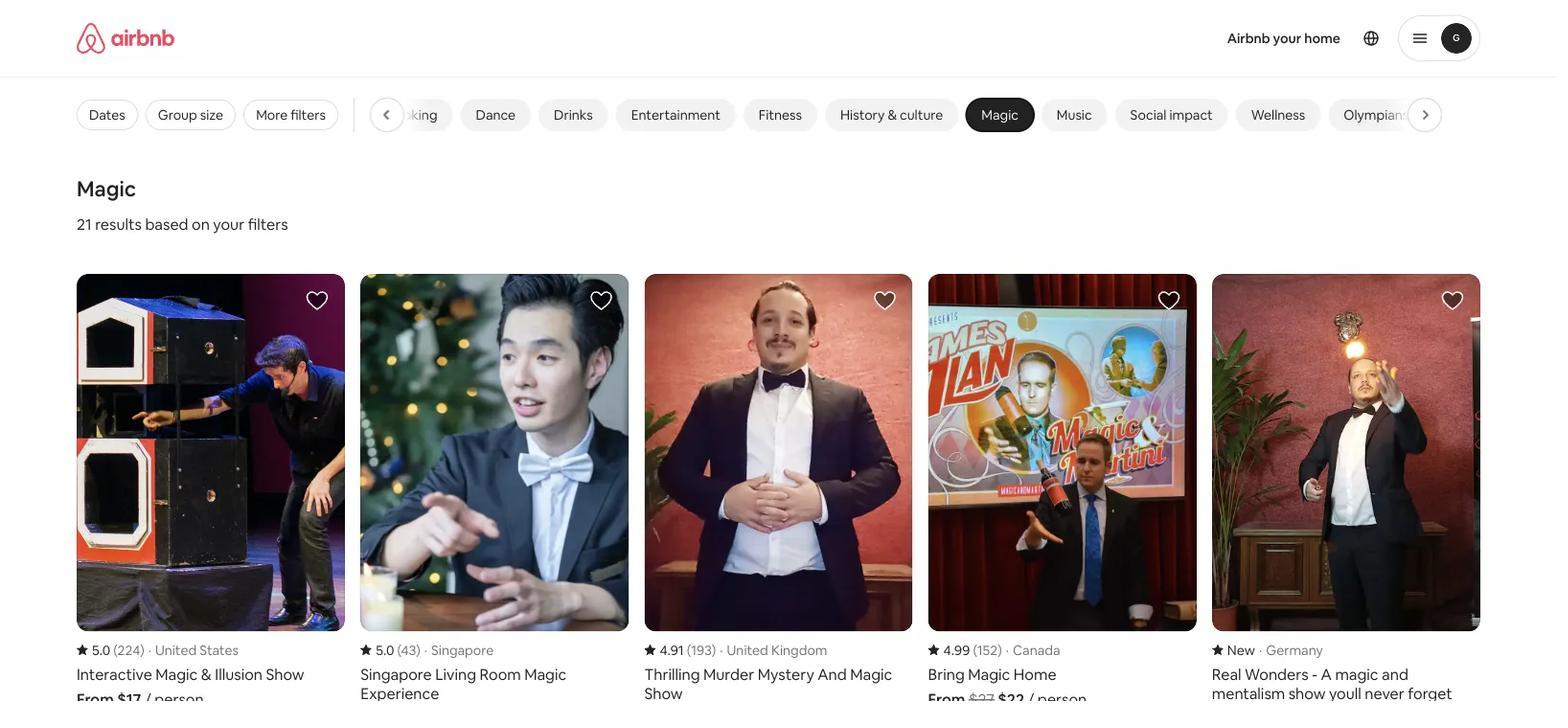 Task type: describe. For each thing, give the bounding box(es) containing it.
music element
[[1057, 106, 1092, 124]]

· for · singapore
[[424, 642, 428, 659]]

( for 43
[[397, 642, 401, 659]]

interactive magic & illusion show group
[[77, 274, 345, 702]]

bring magic home group
[[928, 274, 1197, 702]]

real wonders - a magic and mentalism show youll never forget group
[[1212, 274, 1481, 702]]

21 results based on your filters
[[77, 214, 288, 234]]

results
[[95, 214, 142, 234]]

( for 193
[[687, 642, 691, 659]]

entertainment
[[631, 106, 721, 124]]

history & culture button
[[825, 99, 959, 131]]

olympians & paralympians
[[1344, 106, 1506, 124]]

united for united kingdom
[[727, 642, 769, 659]]

new experience; 0 reviews image
[[1212, 642, 1256, 659]]

5.0 ( 43 )
[[376, 642, 421, 659]]

more filters button
[[244, 100, 338, 130]]

dates
[[89, 106, 125, 124]]

airbnb your home
[[1228, 30, 1341, 47]]

4.91 ( 193 )
[[660, 642, 716, 659]]

social impact element
[[1131, 106, 1213, 124]]

& for olympians
[[1412, 106, 1421, 124]]

& for history
[[888, 106, 897, 124]]

( for 224
[[113, 642, 117, 659]]

filters inside button
[[291, 106, 326, 124]]

magic element
[[982, 106, 1019, 124]]

profile element
[[946, 0, 1481, 77]]

drinks
[[554, 106, 593, 124]]

· germany
[[1259, 642, 1324, 659]]

cooking element
[[386, 106, 438, 124]]

kingdom
[[772, 642, 828, 659]]

history & culture element
[[841, 106, 943, 124]]

united for united states
[[155, 642, 197, 659]]

152
[[977, 642, 998, 659]]

· for · canada
[[1006, 642, 1009, 659]]

fitness element
[[759, 106, 802, 124]]

drinks button
[[539, 99, 608, 131]]

new
[[1228, 642, 1256, 659]]

based
[[145, 214, 188, 234]]

4.91
[[660, 642, 684, 659]]

olympians & paralympians button
[[1329, 99, 1521, 131]]

rating 5.0 out of 5; 224 reviews image
[[77, 642, 144, 659]]

( for 152
[[973, 642, 977, 659]]

impact
[[1170, 106, 1213, 124]]

dance
[[476, 106, 516, 124]]

save this experience image for 5.0 ( 224 )
[[306, 289, 329, 312]]

social impact button
[[1115, 99, 1229, 131]]

cooking
[[386, 106, 438, 124]]

· united states
[[148, 642, 239, 659]]

singapore
[[431, 642, 494, 659]]

social
[[1131, 106, 1167, 124]]

save this experience image inside real wonders - a magic and mentalism show youll never forget group
[[1442, 289, 1465, 312]]

paralympians
[[1424, 106, 1506, 124]]

dance element
[[476, 106, 516, 124]]

0 horizontal spatial your
[[213, 214, 245, 234]]

group size
[[158, 106, 223, 124]]



Task type: vqa. For each thing, say whether or not it's contained in the screenshot.
Away in the Yacolt, Washington 70 miles away Dec 1 – 6 $250 night
no



Task type: locate. For each thing, give the bounding box(es) containing it.
united inside thrilling murder mystery and magic show group
[[727, 642, 769, 659]]

5 · from the left
[[1259, 642, 1263, 659]]

cooking button
[[370, 99, 453, 131]]

· for · united kingdom
[[720, 642, 723, 659]]

rating 4.99 out of 5; 152 reviews image
[[928, 642, 1002, 659]]

1 horizontal spatial your
[[1274, 30, 1302, 47]]

0 horizontal spatial magic
[[77, 175, 136, 202]]

music button
[[1042, 99, 1108, 131]]

2 united from the left
[[727, 642, 769, 659]]

history & culture
[[841, 106, 943, 124]]

more filters
[[256, 106, 326, 124]]

· united kingdom
[[720, 642, 828, 659]]

home
[[1305, 30, 1341, 47]]

olympians
[[1344, 106, 1409, 124]]

· inside thrilling murder mystery and magic show group
[[720, 642, 723, 659]]

drinks element
[[554, 106, 593, 124]]

singapore living room magic experience group
[[361, 274, 629, 702]]

thrilling murder mystery and magic show group
[[645, 274, 913, 702]]

magic
[[982, 106, 1019, 124], [77, 175, 136, 202]]

(
[[113, 642, 117, 659], [397, 642, 401, 659], [687, 642, 691, 659], [973, 642, 977, 659]]

) for 4.99 ( 152 )
[[998, 642, 1002, 659]]

) inside interactive magic & illusion show group
[[140, 642, 144, 659]]

43
[[401, 642, 416, 659]]

airbnb
[[1228, 30, 1271, 47]]

rating 5.0 out of 5; 43 reviews image
[[361, 642, 421, 659]]

your inside airbnb your home link
[[1274, 30, 1302, 47]]

5.0 for 5.0 ( 43 )
[[376, 642, 394, 659]]

3 · from the left
[[720, 642, 723, 659]]

· for · united states
[[148, 642, 151, 659]]

· for · germany
[[1259, 642, 1263, 659]]

save this experience image for 4.91 ( 193 )
[[874, 289, 897, 312]]

3 ) from the left
[[712, 642, 716, 659]]

1 horizontal spatial united
[[727, 642, 769, 659]]

rating 4.91 out of 5; 193 reviews image
[[645, 642, 716, 659]]

3 save this experience image from the left
[[1158, 289, 1181, 312]]

· inside bring magic home group
[[1006, 642, 1009, 659]]

wellness button
[[1236, 99, 1321, 131]]

2 save this experience image from the left
[[874, 289, 897, 312]]

2 ( from the left
[[397, 642, 401, 659]]

magic left music
[[982, 106, 1019, 124]]

5.0 left 224
[[92, 642, 110, 659]]

1 horizontal spatial filters
[[291, 106, 326, 124]]

on
[[192, 214, 210, 234]]

your right "on"
[[213, 214, 245, 234]]

social impact
[[1131, 106, 1213, 124]]

4 save this experience image from the left
[[1442, 289, 1465, 312]]

dance button
[[461, 99, 531, 131]]

· singapore
[[424, 642, 494, 659]]

filters right "on"
[[248, 214, 288, 234]]

fitness
[[759, 106, 802, 124]]

21
[[77, 214, 92, 234]]

save this experience image for 4.99 ( 152 )
[[1158, 289, 1181, 312]]

group size button
[[145, 100, 236, 130]]

save this experience image
[[590, 289, 613, 312]]

( right 4.91
[[687, 642, 691, 659]]

1 united from the left
[[155, 642, 197, 659]]

your left the home
[[1274, 30, 1302, 47]]

save this experience image
[[306, 289, 329, 312], [874, 289, 897, 312], [1158, 289, 1181, 312], [1442, 289, 1465, 312]]

airbnb your home link
[[1216, 18, 1352, 58]]

1 vertical spatial your
[[213, 214, 245, 234]]

group
[[158, 106, 197, 124]]

5.0 inside interactive magic & illusion show group
[[92, 642, 110, 659]]

filters
[[291, 106, 326, 124], [248, 214, 288, 234]]

wellness element
[[1252, 106, 1306, 124]]

1 vertical spatial filters
[[248, 214, 288, 234]]

united
[[155, 642, 197, 659], [727, 642, 769, 659]]

united left states
[[155, 642, 197, 659]]

2 5.0 from the left
[[376, 642, 394, 659]]

0 horizontal spatial filters
[[248, 214, 288, 234]]

4.99 ( 152 )
[[944, 642, 1002, 659]]

· canada
[[1006, 642, 1061, 659]]

4 ) from the left
[[998, 642, 1002, 659]]

( inside thrilling murder mystery and magic show group
[[687, 642, 691, 659]]

germany
[[1266, 642, 1324, 659]]

) inside bring magic home group
[[998, 642, 1002, 659]]

4.99
[[944, 642, 970, 659]]

( inside interactive magic & illusion show group
[[113, 642, 117, 659]]

entertainment button
[[616, 99, 736, 131]]

2 ) from the left
[[416, 642, 421, 659]]

dates button
[[77, 100, 138, 130]]

) left · united states
[[140, 642, 144, 659]]

) inside thrilling murder mystery and magic show group
[[712, 642, 716, 659]]

& right olympians
[[1412, 106, 1421, 124]]

music
[[1057, 106, 1092, 124]]

)
[[140, 642, 144, 659], [416, 642, 421, 659], [712, 642, 716, 659], [998, 642, 1002, 659]]

5.0
[[92, 642, 110, 659], [376, 642, 394, 659]]

1 horizontal spatial 5.0
[[376, 642, 394, 659]]

( left · united states
[[113, 642, 117, 659]]

4 · from the left
[[1006, 642, 1009, 659]]

· right 43
[[424, 642, 428, 659]]

1 ( from the left
[[113, 642, 117, 659]]

( left · singapore
[[397, 642, 401, 659]]

filters right "more"
[[291, 106, 326, 124]]

) for 5.0 ( 43 )
[[416, 642, 421, 659]]

· inside interactive magic & illusion show group
[[148, 642, 151, 659]]

0 horizontal spatial &
[[888, 106, 897, 124]]

2 & from the left
[[1412, 106, 1421, 124]]

5.0 ( 224 )
[[92, 642, 144, 659]]

history
[[841, 106, 885, 124]]

entertainment element
[[631, 106, 721, 124]]

) left · singapore
[[416, 642, 421, 659]]

193
[[691, 642, 712, 659]]

· inside the singapore living room magic experience group
[[424, 642, 428, 659]]

) left · canada
[[998, 642, 1002, 659]]

size
[[200, 106, 223, 124]]

united right 193
[[727, 642, 769, 659]]

magic up results
[[77, 175, 136, 202]]

wellness
[[1252, 106, 1306, 124]]

2 · from the left
[[424, 642, 428, 659]]

· right 224
[[148, 642, 151, 659]]

1 5.0 from the left
[[92, 642, 110, 659]]

culture
[[900, 106, 943, 124]]

( inside bring magic home group
[[973, 642, 977, 659]]

1 horizontal spatial &
[[1412, 106, 1421, 124]]

1 vertical spatial magic
[[77, 175, 136, 202]]

· right 193
[[720, 642, 723, 659]]

224
[[117, 642, 140, 659]]

0 horizontal spatial 5.0
[[92, 642, 110, 659]]

1 horizontal spatial magic
[[982, 106, 1019, 124]]

0 vertical spatial magic
[[982, 106, 1019, 124]]

5.0 for 5.0 ( 224 )
[[92, 642, 110, 659]]

( right the 4.99
[[973, 642, 977, 659]]

0 vertical spatial filters
[[291, 106, 326, 124]]

1 ) from the left
[[140, 642, 144, 659]]

fitness button
[[744, 99, 818, 131]]

3 ( from the left
[[687, 642, 691, 659]]

4 ( from the left
[[973, 642, 977, 659]]

magic inside button
[[982, 106, 1019, 124]]

states
[[200, 642, 239, 659]]

· right new at the bottom
[[1259, 642, 1263, 659]]

) inside the singapore living room magic experience group
[[416, 642, 421, 659]]

0 horizontal spatial united
[[155, 642, 197, 659]]

more
[[256, 106, 288, 124]]

5.0 left 43
[[376, 642, 394, 659]]

1 & from the left
[[888, 106, 897, 124]]

your
[[1274, 30, 1302, 47], [213, 214, 245, 234]]

· right 152
[[1006, 642, 1009, 659]]

5.0 inside the singapore living room magic experience group
[[376, 642, 394, 659]]

united inside interactive magic & illusion show group
[[155, 642, 197, 659]]

) for 4.91 ( 193 )
[[712, 642, 716, 659]]

) for 5.0 ( 224 )
[[140, 642, 144, 659]]

·
[[148, 642, 151, 659], [424, 642, 428, 659], [720, 642, 723, 659], [1006, 642, 1009, 659], [1259, 642, 1263, 659]]

1 · from the left
[[148, 642, 151, 659]]

· inside real wonders - a magic and mentalism show youll never forget group
[[1259, 642, 1263, 659]]

& left culture
[[888, 106, 897, 124]]

0 vertical spatial your
[[1274, 30, 1302, 47]]

( inside the singapore living room magic experience group
[[397, 642, 401, 659]]

&
[[888, 106, 897, 124], [1412, 106, 1421, 124]]

) right 4.91
[[712, 642, 716, 659]]

canada
[[1013, 642, 1061, 659]]

olympians & paralympians element
[[1344, 106, 1506, 124]]

magic button
[[966, 99, 1034, 131]]

1 save this experience image from the left
[[306, 289, 329, 312]]



